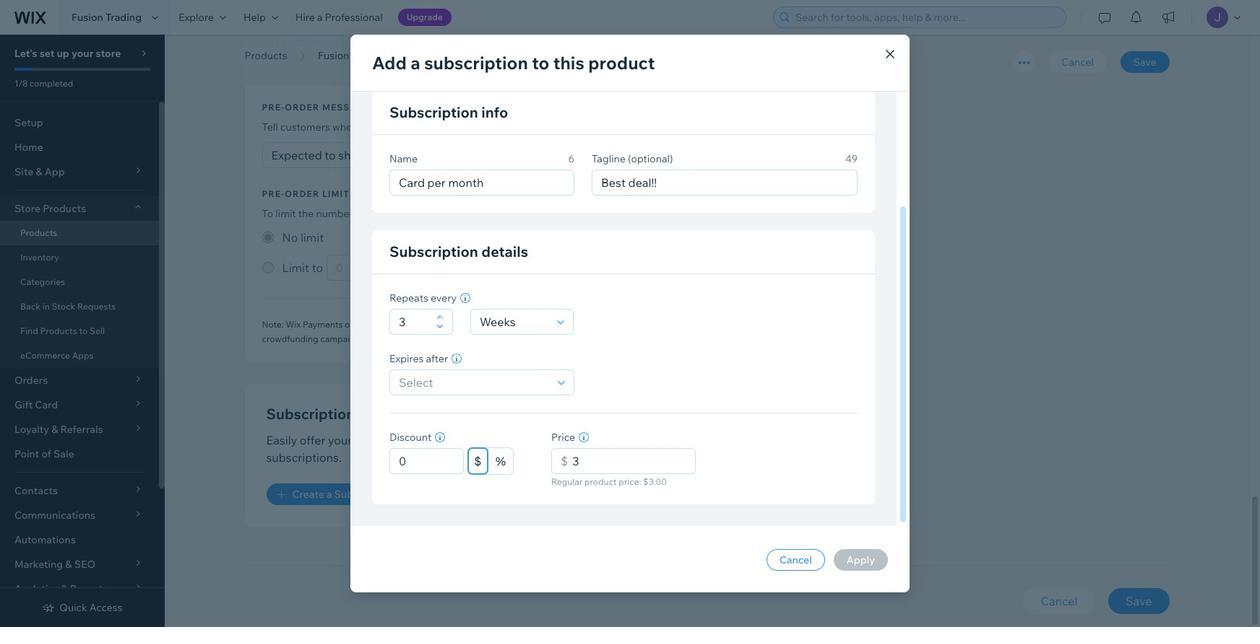 Task type: describe. For each thing, give the bounding box(es) containing it.
subscription details
[[390, 243, 528, 261]]

payments
[[303, 320, 343, 331]]

how
[[712, 208, 732, 221]]

and
[[736, 320, 751, 331]]

message
[[322, 102, 370, 113]]

note: wix payments only supports pre-orders when the products are delivered within 12 months of the purchase date, and are not part of a crowdfunding campaign.
[[262, 320, 816, 345]]

back in stock requests
[[20, 301, 116, 312]]

setup
[[14, 116, 43, 129]]

product's
[[588, 208, 633, 221]]

hire
[[295, 11, 315, 24]]

2 it's from the left
[[582, 35, 597, 49]]

sale
[[53, 448, 74, 461]]

first time_stores_subsciptions and reccuring orders_calender and box copy image
[[673, 420, 829, 492]]

products up ecommerce apps
[[40, 326, 77, 337]]

set
[[40, 47, 54, 60]]

let's
[[14, 47, 37, 60]]

1 vertical spatial cancel button
[[766, 550, 825, 572]]

date,
[[713, 320, 734, 331]]

only
[[345, 320, 362, 331]]

details
[[482, 243, 528, 261]]

0 vertical spatial cancel button
[[1049, 51, 1107, 73]]

fusion for fusion trading
[[72, 11, 103, 24]]

delivered
[[539, 320, 577, 331]]

part
[[783, 320, 800, 331]]

create a subscription button
[[266, 485, 408, 506]]

this inside the let customers buy this product before it's released or when it's out of stock. learn about pre-order
[[364, 35, 384, 49]]

ecommerce
[[20, 350, 70, 361]]

order for tell customers when this product will be shipped or delivered.
[[285, 102, 320, 113]]

tell
[[262, 121, 278, 134]]

within
[[579, 320, 603, 331]]

professional
[[325, 11, 383, 24]]

2 0 number field from the left
[[568, 449, 691, 474]]

let's set up your store
[[14, 47, 121, 60]]

in
[[42, 301, 50, 312]]

inventory.
[[635, 208, 681, 221]]

your inside sidebar element
[[72, 47, 93, 60]]

or for shipped
[[492, 121, 502, 134]]

explore
[[179, 11, 214, 24]]

cancel for the topmost the cancel button
[[1062, 56, 1094, 69]]

easily offer your products on a recurring basis with subscriptions.
[[266, 434, 537, 466]]

$ inside button
[[475, 455, 481, 468]]

find
[[20, 326, 38, 337]]

price:
[[619, 477, 641, 488]]

2 vertical spatial cancel button
[[1024, 589, 1095, 615]]

learn about pre-order link
[[262, 51, 380, 68]]

offer
[[300, 434, 325, 448]]

apps
[[72, 350, 94, 361]]

cancel for the bottommost the cancel button
[[1041, 595, 1078, 610]]

campaign.
[[320, 334, 363, 345]]

home link
[[0, 135, 159, 160]]

e.g., Coffee of the Month field
[[395, 171, 569, 195]]

products up inventory
[[20, 228, 57, 238]]

a for professional
[[317, 11, 323, 24]]

1 vertical spatial pre-
[[455, 208, 474, 221]]

subscriptions
[[266, 406, 363, 424]]

Tell customers when this product will be shipped or delivered. field
[[267, 143, 828, 168]]

learn inside the let customers buy this product before it's released or when it's out of stock. learn about pre-order
[[262, 52, 292, 67]]

customers for when
[[280, 121, 330, 134]]

to limit the number of items available for pre-order, start tracking this product's inventory. learn how
[[262, 208, 732, 221]]

option group inside subscriptions form
[[262, 229, 833, 281]]

purchase
[[674, 320, 711, 331]]

recurring
[[431, 434, 481, 448]]

quick access button
[[42, 602, 123, 615]]

or for released
[[536, 35, 548, 49]]

hire a professional link
[[287, 0, 391, 35]]

find products to sell link
[[0, 319, 159, 344]]

buy
[[341, 35, 362, 49]]

tracking
[[528, 208, 567, 221]]

quick access
[[59, 602, 123, 615]]

discount
[[390, 431, 432, 444]]

start
[[503, 208, 525, 221]]

subscriptions form
[[165, 0, 1260, 628]]

items
[[367, 208, 393, 221]]

products inside popup button
[[43, 202, 86, 215]]

up
[[57, 47, 69, 60]]

not
[[767, 320, 781, 331]]

a for subscription
[[327, 489, 332, 502]]

subscription for subscription details
[[390, 243, 478, 261]]

find products to sell
[[20, 326, 105, 337]]

supports
[[364, 320, 400, 331]]

will
[[420, 121, 435, 134]]

repeats
[[390, 292, 428, 305]]

save for the top save button
[[1134, 56, 1157, 69]]

fusion for fusion toy
[[318, 49, 349, 62]]

of inside sidebar element
[[42, 448, 51, 461]]

tagline (optional)
[[592, 152, 673, 165]]

point of sale link
[[0, 442, 159, 467]]

a inside note: wix payments only supports pre-orders when the products are delivered within 12 months of the purchase date, and are not part of a crowdfunding campaign.
[[812, 320, 816, 331]]

sell
[[90, 326, 105, 337]]

1 horizontal spatial products link
[[237, 48, 295, 63]]

subscription
[[424, 52, 528, 74]]

1 vertical spatial select field
[[395, 371, 554, 395]]

basis
[[483, 434, 511, 448]]

1/8 completed
[[14, 78, 73, 89]]

categories link
[[0, 270, 159, 295]]

0 horizontal spatial the
[[298, 208, 314, 221]]

store
[[96, 47, 121, 60]]

price
[[551, 431, 575, 444]]

name
[[390, 152, 418, 165]]

when inside note: wix payments only supports pre-orders when the products are delivered within 12 months of the purchase date, and are not part of a crowdfunding campaign.
[[447, 320, 469, 331]]

let customers buy this product before it's released or when it's out of stock. learn about pre-order
[[262, 35, 666, 67]]

of left items
[[356, 208, 365, 221]]

help button
[[235, 0, 287, 35]]

before
[[432, 35, 467, 49]]



Task type: locate. For each thing, give the bounding box(es) containing it.
None text field
[[395, 310, 432, 335]]

to inside sidebar element
[[79, 326, 88, 337]]

1 are from the left
[[524, 320, 537, 331]]

inventory link
[[0, 246, 159, 270]]

2 horizontal spatial pre-
[[455, 208, 474, 221]]

1 horizontal spatial 0 number field
[[568, 449, 691, 474]]

products link down help button
[[237, 48, 295, 63]]

subscriptions.
[[266, 451, 342, 466]]

pre-order limit
[[262, 189, 350, 200]]

0 number field
[[395, 449, 459, 474], [568, 449, 691, 474]]

learn down 'let'
[[262, 52, 292, 67]]

1 vertical spatial save
[[1126, 595, 1152, 610]]

order for to limit the number of items available for pre-order, start tracking this product's inventory.
[[285, 189, 320, 200]]

save for save button to the bottom
[[1126, 595, 1152, 610]]

the right the orders
[[470, 320, 484, 331]]

or
[[536, 35, 548, 49], [492, 121, 502, 134]]

pre- up the to
[[262, 189, 285, 200]]

0 vertical spatial save button
[[1121, 51, 1170, 73]]

0 number field down "on"
[[395, 449, 459, 474]]

home
[[14, 141, 43, 154]]

regular
[[551, 477, 583, 488]]

%
[[495, 455, 507, 468]]

1 vertical spatial products link
[[0, 221, 159, 246]]

of right out
[[620, 35, 631, 49]]

when inside the let customers buy this product before it's released or when it's out of stock. learn about pre-order
[[550, 35, 579, 49]]

or inside the let customers buy this product before it's released or when it's out of stock. learn about pre-order
[[536, 35, 548, 49]]

1 horizontal spatial $
[[561, 455, 568, 469]]

when
[[550, 35, 579, 49], [332, 121, 358, 134], [447, 320, 469, 331]]

0 horizontal spatial fusion
[[72, 11, 103, 24]]

6
[[568, 152, 575, 165]]

a right create on the left bottom of the page
[[327, 489, 332, 502]]

1 vertical spatial pre-
[[262, 189, 285, 200]]

pre- for to limit the number of items available for pre-order, start tracking this product's inventory.
[[262, 189, 285, 200]]

expires after
[[390, 353, 448, 366]]

e.g., Subscribe & save 15% field
[[597, 171, 853, 195]]

pre- up tell
[[262, 102, 285, 113]]

with
[[514, 434, 537, 448]]

product
[[387, 35, 429, 49], [588, 52, 655, 74], [380, 121, 417, 134], [585, 477, 617, 488]]

of left the sale
[[42, 448, 51, 461]]

a inside button
[[327, 489, 332, 502]]

1 vertical spatial order
[[285, 102, 320, 113]]

0 vertical spatial to
[[532, 52, 550, 74]]

products
[[245, 49, 287, 62], [43, 202, 86, 215], [20, 228, 57, 238], [40, 326, 77, 337]]

the
[[298, 208, 314, 221], [470, 320, 484, 331], [659, 320, 672, 331]]

product left will on the left top of the page
[[380, 121, 417, 134]]

1 vertical spatial subscription
[[390, 243, 478, 261]]

0 horizontal spatial limit
[[276, 208, 296, 221]]

products right store
[[43, 202, 86, 215]]

let
[[262, 35, 279, 49]]

1/8
[[14, 78, 28, 89]]

0 vertical spatial or
[[536, 35, 548, 49]]

setup link
[[0, 111, 159, 135]]

0 horizontal spatial products
[[355, 434, 403, 448]]

limit up the number
[[322, 189, 350, 200]]

0 vertical spatial products
[[486, 320, 522, 331]]

2 horizontal spatial when
[[550, 35, 579, 49]]

subscription inside button
[[334, 489, 395, 502]]

number
[[316, 208, 353, 221]]

products inside easily offer your products on a recurring basis with subscriptions.
[[355, 434, 403, 448]]

a right add
[[411, 52, 420, 74]]

product up add
[[387, 35, 429, 49]]

0 vertical spatial fusion
[[72, 11, 103, 24]]

fusion
[[72, 11, 103, 24], [318, 49, 349, 62]]

2 pre- from the top
[[262, 189, 285, 200]]

fusion inside subscriptions form
[[318, 49, 349, 62]]

expires
[[390, 353, 424, 366]]

fusion trading
[[72, 11, 142, 24]]

repeats every
[[390, 292, 457, 305]]

stock.
[[634, 35, 666, 49]]

are
[[524, 320, 537, 331], [753, 320, 766, 331]]

or right released
[[536, 35, 548, 49]]

toy
[[352, 49, 368, 62]]

1 horizontal spatial it's
[[582, 35, 597, 49]]

0 vertical spatial select field
[[476, 310, 552, 335]]

pre- inside the let customers buy this product before it's released or when it's out of stock. learn about pre-order
[[329, 52, 351, 67]]

a right hire
[[317, 11, 323, 24]]

products link down store products
[[0, 221, 159, 246]]

access
[[89, 602, 123, 615]]

your inside easily offer your products on a recurring basis with subscriptions.
[[328, 434, 352, 448]]

your right offer
[[328, 434, 352, 448]]

select field down 'details'
[[476, 310, 552, 335]]

of right part
[[801, 320, 810, 331]]

2 vertical spatial order
[[285, 189, 320, 200]]

ecommerce apps link
[[0, 344, 159, 369]]

1 vertical spatial your
[[328, 434, 352, 448]]

0 horizontal spatial it's
[[470, 35, 485, 49]]

product down out
[[588, 52, 655, 74]]

or right shipped
[[492, 121, 502, 134]]

inventory
[[20, 252, 59, 263]]

delivered.
[[504, 121, 551, 134]]

back
[[20, 301, 40, 312]]

limit right the to
[[276, 208, 296, 221]]

12
[[605, 320, 614, 331]]

a right "on"
[[422, 434, 429, 448]]

every
[[431, 292, 457, 305]]

a
[[317, 11, 323, 24], [411, 52, 420, 74], [812, 320, 816, 331], [422, 434, 429, 448], [327, 489, 332, 502]]

it's up subscription
[[470, 35, 485, 49]]

1 horizontal spatial when
[[447, 320, 469, 331]]

add a subscription to this product
[[372, 52, 655, 74]]

$3.00
[[643, 477, 667, 488]]

1 horizontal spatial your
[[328, 434, 352, 448]]

1 vertical spatial or
[[492, 121, 502, 134]]

order
[[351, 52, 380, 67], [285, 102, 320, 113], [285, 189, 320, 200]]

49
[[845, 152, 858, 165]]

automations link
[[0, 528, 159, 553]]

save button
[[1121, 51, 1170, 73], [1109, 589, 1170, 615]]

pre- inside note: wix payments only supports pre-orders when the products are delivered within 12 months of the purchase date, and are not part of a crowdfunding campaign.
[[402, 320, 418, 331]]

(optional)
[[628, 152, 673, 165]]

for
[[439, 208, 452, 221]]

of
[[620, 35, 631, 49], [356, 208, 365, 221], [649, 320, 657, 331], [801, 320, 810, 331], [42, 448, 51, 461]]

store products button
[[0, 197, 159, 221]]

of right months
[[649, 320, 657, 331]]

0 vertical spatial subscription
[[390, 103, 478, 121]]

0 vertical spatial cancel
[[1062, 56, 1094, 69]]

a for subscription
[[411, 52, 420, 74]]

2 horizontal spatial the
[[659, 320, 672, 331]]

products inside note: wix payments only supports pre-orders when the products are delivered within 12 months of the purchase date, and are not part of a crowdfunding campaign.
[[486, 320, 522, 331]]

0 vertical spatial save
[[1134, 56, 1157, 69]]

select field down the after
[[395, 371, 554, 395]]

upgrade
[[407, 12, 443, 22]]

are left delivered
[[524, 320, 537, 331]]

1 vertical spatial to
[[79, 326, 88, 337]]

create a subscription
[[292, 489, 395, 502]]

be
[[437, 121, 449, 134]]

1 0 number field from the left
[[395, 449, 459, 474]]

products left delivered
[[486, 320, 522, 331]]

1 horizontal spatial or
[[536, 35, 548, 49]]

customers inside the let customers buy this product before it's released or when it's out of stock. learn about pre-order
[[282, 35, 339, 49]]

your right up
[[72, 47, 93, 60]]

order,
[[474, 208, 501, 221]]

months
[[616, 320, 647, 331]]

orders
[[418, 320, 445, 331]]

when right the orders
[[447, 320, 469, 331]]

learn left how
[[683, 208, 710, 221]]

0 horizontal spatial to
[[79, 326, 88, 337]]

pre-order message
[[262, 102, 370, 113]]

0 horizontal spatial products link
[[0, 221, 159, 246]]

1 vertical spatial cancel
[[779, 554, 812, 567]]

products left "on"
[[355, 434, 403, 448]]

2 vertical spatial when
[[447, 320, 469, 331]]

categories
[[20, 277, 65, 288]]

2 vertical spatial pre-
[[402, 320, 418, 331]]

products down help button
[[245, 49, 287, 62]]

point
[[14, 448, 39, 461]]

fusion toy
[[318, 49, 368, 62]]

0 horizontal spatial when
[[332, 121, 358, 134]]

of inside the let customers buy this product before it's released or when it's out of stock. learn about pre-order
[[620, 35, 631, 49]]

0 number field up price:
[[568, 449, 691, 474]]

to
[[262, 208, 273, 221]]

a right part
[[812, 320, 816, 331]]

0 horizontal spatial learn
[[262, 52, 292, 67]]

1 horizontal spatial products
[[486, 320, 522, 331]]

easily
[[266, 434, 297, 448]]

cancel button
[[1049, 51, 1107, 73], [766, 550, 825, 572], [1024, 589, 1095, 615]]

1 it's from the left
[[470, 35, 485, 49]]

save
[[1134, 56, 1157, 69], [1126, 595, 1152, 610]]

on
[[406, 434, 420, 448]]

1 vertical spatial when
[[332, 121, 358, 134]]

1 horizontal spatial to
[[532, 52, 550, 74]]

0 vertical spatial pre-
[[262, 102, 285, 113]]

1 vertical spatial save button
[[1109, 589, 1170, 615]]

pre- for tell customers when this product will be shipped or delivered.
[[262, 102, 285, 113]]

the left purchase
[[659, 320, 672, 331]]

1 horizontal spatial pre-
[[402, 320, 418, 331]]

0 vertical spatial order
[[351, 52, 380, 67]]

order up the number
[[285, 189, 320, 200]]

upgrade button
[[398, 9, 452, 26]]

tell customers when this product will be shipped or delivered.
[[262, 121, 551, 134]]

Search for tools, apps, help & more... field
[[791, 7, 1062, 27]]

2 vertical spatial cancel
[[1041, 595, 1078, 610]]

0 horizontal spatial your
[[72, 47, 93, 60]]

option group
[[262, 229, 833, 281]]

$ up regular
[[561, 455, 568, 469]]

subscription for subscription info
[[390, 103, 478, 121]]

customers for buy
[[282, 35, 339, 49]]

0 vertical spatial customers
[[282, 35, 339, 49]]

1 vertical spatial limit
[[276, 208, 296, 221]]

$
[[561, 455, 568, 469], [475, 455, 481, 468]]

order inside the let customers buy this product before it's released or when it's out of stock. learn about pre-order
[[351, 52, 380, 67]]

requests
[[77, 301, 116, 312]]

2 vertical spatial subscription
[[334, 489, 395, 502]]

available
[[396, 208, 437, 221]]

0 horizontal spatial or
[[492, 121, 502, 134]]

0 horizontal spatial 0 number field
[[395, 449, 459, 474]]

1 vertical spatial customers
[[280, 121, 330, 134]]

help
[[244, 11, 266, 24]]

product inside the let customers buy this product before it's released or when it's out of stock. learn about pre-order
[[387, 35, 429, 49]]

pre- right for
[[455, 208, 474, 221]]

hire a professional
[[295, 11, 383, 24]]

0 vertical spatial limit
[[322, 189, 350, 200]]

your
[[72, 47, 93, 60], [328, 434, 352, 448]]

subscription info
[[390, 103, 508, 121]]

it's left out
[[582, 35, 597, 49]]

when left out
[[550, 35, 579, 49]]

products link
[[237, 48, 295, 63], [0, 221, 159, 246]]

when down message
[[332, 121, 358, 134]]

a inside easily offer your products on a recurring basis with subscriptions.
[[422, 434, 429, 448]]

product left price:
[[585, 477, 617, 488]]

$ left '%'
[[475, 455, 481, 468]]

0 vertical spatial when
[[550, 35, 579, 49]]

Select field
[[476, 310, 552, 335], [395, 371, 554, 395]]

products inside subscriptions form
[[245, 49, 287, 62]]

2 are from the left
[[753, 320, 766, 331]]

0 vertical spatial pre-
[[329, 52, 351, 67]]

0 vertical spatial learn
[[262, 52, 292, 67]]

crowdfunding
[[262, 334, 318, 345]]

1 horizontal spatial learn
[[683, 208, 710, 221]]

1 horizontal spatial fusion
[[318, 49, 349, 62]]

fusion left toy
[[318, 49, 349, 62]]

0 horizontal spatial $
[[475, 455, 481, 468]]

0 horizontal spatial are
[[524, 320, 537, 331]]

completed
[[30, 78, 73, 89]]

1 vertical spatial fusion
[[318, 49, 349, 62]]

1 horizontal spatial limit
[[322, 189, 350, 200]]

1 horizontal spatial are
[[753, 320, 766, 331]]

pre- left toy
[[329, 52, 351, 67]]

order left message
[[285, 102, 320, 113]]

the down the pre-order limit
[[298, 208, 314, 221]]

1 pre- from the top
[[262, 102, 285, 113]]

to left sell
[[79, 326, 88, 337]]

0 horizontal spatial pre-
[[329, 52, 351, 67]]

automations
[[14, 534, 76, 547]]

customers down pre-order message
[[280, 121, 330, 134]]

1 vertical spatial products
[[355, 434, 403, 448]]

fusion left trading
[[72, 11, 103, 24]]

sidebar element
[[0, 35, 165, 628]]

to down released
[[532, 52, 550, 74]]

0 vertical spatial your
[[72, 47, 93, 60]]

order down buy
[[351, 52, 380, 67]]

pre-
[[329, 52, 351, 67], [455, 208, 474, 221], [402, 320, 418, 331]]

store
[[14, 202, 41, 215]]

released
[[487, 35, 534, 49]]

1 horizontal spatial the
[[470, 320, 484, 331]]

customers up about
[[282, 35, 339, 49]]

are left not
[[753, 320, 766, 331]]

0 vertical spatial products link
[[237, 48, 295, 63]]

create
[[292, 489, 324, 502]]

1 vertical spatial learn
[[683, 208, 710, 221]]

pre- down "repeats"
[[402, 320, 418, 331]]



Task type: vqa. For each thing, say whether or not it's contained in the screenshot.
more to the bottom
no



